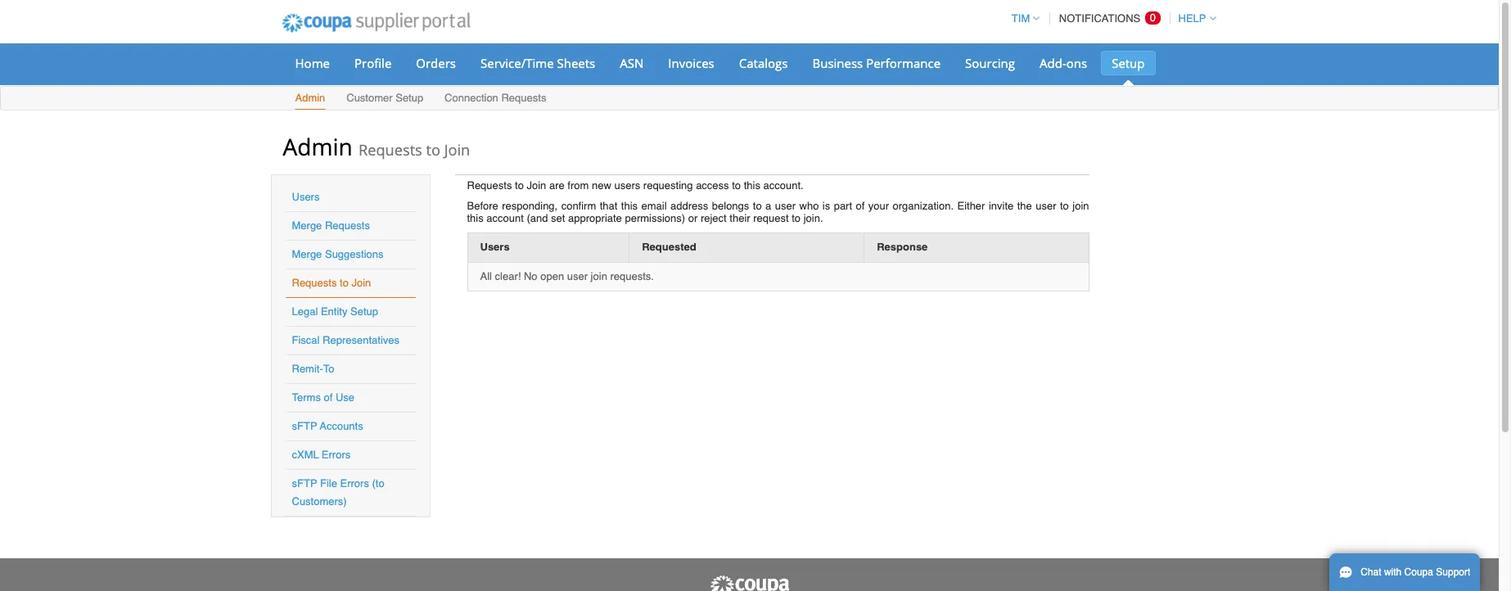 Task type: locate. For each thing, give the bounding box(es) containing it.
1 sftp from the top
[[292, 420, 317, 432]]

1 horizontal spatial users
[[480, 241, 510, 253]]

invoices
[[668, 55, 714, 71]]

this left account
[[467, 212, 484, 224]]

invite
[[989, 200, 1014, 212]]

merge requests link
[[292, 219, 370, 232]]

with
[[1384, 566, 1402, 578]]

organization.
[[893, 200, 954, 212]]

requests to join are from new users requesting access to this account. before responding, confirm that this email address belongs to a user who is part of your organization. either invite the user to join this account (and set appropriate permissions) or reject their request to join.
[[467, 179, 1089, 224]]

navigation
[[1004, 2, 1216, 34]]

of
[[856, 200, 865, 212], [324, 391, 333, 404]]

users
[[292, 191, 320, 203], [480, 241, 510, 253]]

1 vertical spatial join
[[527, 179, 546, 192]]

user right open
[[567, 270, 588, 282]]

2 vertical spatial setup
[[350, 305, 378, 318]]

0 vertical spatial join
[[1073, 200, 1089, 212]]

admin down admin "link"
[[283, 131, 353, 162]]

of right part
[[856, 200, 865, 212]]

errors left (to
[[340, 477, 369, 490]]

sftp
[[292, 420, 317, 432], [292, 477, 317, 490]]

requests to join link
[[292, 277, 371, 289]]

1 vertical spatial join
[[591, 270, 607, 282]]

business performance link
[[802, 51, 951, 75]]

users down account
[[480, 241, 510, 253]]

0 vertical spatial admin
[[295, 92, 325, 104]]

suggestions
[[325, 248, 384, 260]]

tim
[[1012, 12, 1030, 25]]

requests for admin
[[359, 140, 422, 160]]

file
[[320, 477, 337, 490]]

1 vertical spatial errors
[[340, 477, 369, 490]]

join left requests.
[[591, 270, 607, 282]]

merge down the merge requests link
[[292, 248, 322, 260]]

requests up the suggestions
[[325, 219, 370, 232]]

join right the in the right of the page
[[1073, 200, 1089, 212]]

1 horizontal spatial setup
[[396, 92, 423, 104]]

0 horizontal spatial user
[[567, 270, 588, 282]]

1 horizontal spatial coupa supplier portal image
[[709, 575, 790, 591]]

appropriate
[[568, 212, 622, 224]]

reject
[[701, 212, 727, 224]]

terms of use link
[[292, 391, 355, 404]]

support
[[1436, 566, 1471, 578]]

2 vertical spatial join
[[352, 277, 371, 289]]

all
[[480, 270, 492, 282]]

profile link
[[344, 51, 402, 75]]

sftp up 'cxml'
[[292, 420, 317, 432]]

the
[[1017, 200, 1032, 212]]

join left are
[[527, 179, 546, 192]]

sftp up customers) at bottom left
[[292, 477, 317, 490]]

admin for admin requests to join
[[283, 131, 353, 162]]

coupa supplier portal image
[[271, 2, 481, 43], [709, 575, 790, 591]]

0 horizontal spatial join
[[352, 277, 371, 289]]

admin
[[295, 92, 325, 104], [283, 131, 353, 162]]

join
[[444, 140, 470, 160], [527, 179, 546, 192], [352, 277, 371, 289]]

chat with coupa support button
[[1329, 553, 1480, 591]]

0 vertical spatial users
[[292, 191, 320, 203]]

add-ons
[[1040, 55, 1087, 71]]

user
[[775, 200, 796, 212], [1036, 200, 1056, 212], [567, 270, 588, 282]]

clear!
[[495, 270, 521, 282]]

admin down home "link"
[[295, 92, 325, 104]]

1 vertical spatial coupa supplier portal image
[[709, 575, 790, 591]]

sftp inside sftp file errors (to customers)
[[292, 477, 317, 490]]

add-
[[1040, 55, 1066, 71]]

2 horizontal spatial join
[[527, 179, 546, 192]]

0 horizontal spatial this
[[467, 212, 484, 224]]

requests up legal
[[292, 277, 337, 289]]

requesting
[[643, 179, 693, 192]]

0 vertical spatial errors
[[322, 449, 351, 461]]

profile
[[354, 55, 392, 71]]

0 vertical spatial of
[[856, 200, 865, 212]]

who
[[799, 200, 819, 212]]

0 horizontal spatial coupa supplier portal image
[[271, 2, 481, 43]]

users up the merge requests link
[[292, 191, 320, 203]]

sftp accounts
[[292, 420, 363, 432]]

before
[[467, 200, 498, 212]]

home
[[295, 55, 330, 71]]

join.
[[804, 212, 823, 224]]

this down the users
[[621, 200, 638, 212]]

to inside admin requests to join
[[426, 140, 440, 160]]

access
[[696, 179, 729, 192]]

setup inside 'link'
[[396, 92, 423, 104]]

2 merge from the top
[[292, 248, 322, 260]]

remit-to
[[292, 363, 334, 375]]

(and
[[527, 212, 548, 224]]

1 vertical spatial of
[[324, 391, 333, 404]]

requests.
[[610, 270, 654, 282]]

customer
[[346, 92, 393, 104]]

of left use
[[324, 391, 333, 404]]

1 vertical spatial setup
[[396, 92, 423, 104]]

2 horizontal spatial user
[[1036, 200, 1056, 212]]

merge down users link
[[292, 219, 322, 232]]

2 horizontal spatial setup
[[1112, 55, 1145, 71]]

0 horizontal spatial users
[[292, 191, 320, 203]]

setup up representatives
[[350, 305, 378, 318]]

set
[[551, 212, 565, 224]]

setup right customer
[[396, 92, 423, 104]]

setup down notifications 0
[[1112, 55, 1145, 71]]

service/time
[[481, 55, 554, 71]]

1 horizontal spatial join
[[444, 140, 470, 160]]

1 vertical spatial sftp
[[292, 477, 317, 490]]

response
[[877, 241, 928, 253]]

requests down the customer setup 'link'
[[359, 140, 422, 160]]

(to
[[372, 477, 384, 490]]

1 merge from the top
[[292, 219, 322, 232]]

1 horizontal spatial join
[[1073, 200, 1089, 212]]

errors down accounts
[[322, 449, 351, 461]]

0 vertical spatial merge
[[292, 219, 322, 232]]

catalogs link
[[728, 51, 799, 75]]

requests
[[501, 92, 546, 104], [359, 140, 422, 160], [467, 179, 512, 192], [325, 219, 370, 232], [292, 277, 337, 289]]

remit-
[[292, 363, 323, 375]]

1 horizontal spatial of
[[856, 200, 865, 212]]

orders link
[[405, 51, 467, 75]]

performance
[[866, 55, 941, 71]]

requests up "before"
[[467, 179, 512, 192]]

this up the belongs
[[744, 179, 760, 192]]

open
[[540, 270, 564, 282]]

1 horizontal spatial user
[[775, 200, 796, 212]]

catalogs
[[739, 55, 788, 71]]

terms
[[292, 391, 321, 404]]

help
[[1178, 12, 1206, 25]]

join inside requests to join are from new users requesting access to this account. before responding, confirm that this email address belongs to a user who is part of your organization. either invite the user to join this account (and set appropriate permissions) or reject their request to join.
[[1073, 200, 1089, 212]]

2 sftp from the top
[[292, 477, 317, 490]]

sheets
[[557, 55, 595, 71]]

cxml
[[292, 449, 319, 461]]

merge
[[292, 219, 322, 232], [292, 248, 322, 260]]

representatives
[[323, 334, 399, 346]]

terms of use
[[292, 391, 355, 404]]

admin link
[[294, 88, 326, 110]]

admin inside "link"
[[295, 92, 325, 104]]

either
[[957, 200, 985, 212]]

all clear! no open user join requests.
[[480, 270, 654, 282]]

orders
[[416, 55, 456, 71]]

join down the suggestions
[[352, 277, 371, 289]]

their
[[730, 212, 750, 224]]

0 vertical spatial sftp
[[292, 420, 317, 432]]

0 vertical spatial join
[[444, 140, 470, 160]]

join down connection
[[444, 140, 470, 160]]

1 vertical spatial merge
[[292, 248, 322, 260]]

tim link
[[1004, 12, 1040, 25]]

coupa
[[1404, 566, 1433, 578]]

merge for merge suggestions
[[292, 248, 322, 260]]

requests inside admin requests to join
[[359, 140, 422, 160]]

join for requests to join are from new users requesting access to this account. before responding, confirm that this email address belongs to a user who is part of your organization. either invite the user to join this account (and set appropriate permissions) or reject their request to join.
[[527, 179, 546, 192]]

0 horizontal spatial join
[[591, 270, 607, 282]]

user right the in the right of the page
[[1036, 200, 1056, 212]]

requests down service/time
[[501, 92, 546, 104]]

user right a
[[775, 200, 796, 212]]

to
[[426, 140, 440, 160], [515, 179, 524, 192], [732, 179, 741, 192], [753, 200, 762, 212], [1060, 200, 1069, 212], [792, 212, 801, 224], [340, 277, 349, 289]]

sftp for sftp accounts
[[292, 420, 317, 432]]

1 vertical spatial admin
[[283, 131, 353, 162]]

join inside requests to join are from new users requesting access to this account. before responding, confirm that this email address belongs to a user who is part of your organization. either invite the user to join this account (and set appropriate permissions) or reject their request to join.
[[527, 179, 546, 192]]



Task type: vqa. For each thing, say whether or not it's contained in the screenshot.
Remit-To
yes



Task type: describe. For each thing, give the bounding box(es) containing it.
fiscal
[[292, 334, 320, 346]]

sftp for sftp file errors (to customers)
[[292, 477, 317, 490]]

email
[[641, 200, 667, 212]]

sftp file errors (to customers)
[[292, 477, 384, 508]]

merge for merge requests
[[292, 219, 322, 232]]

no
[[524, 270, 537, 282]]

requests for merge
[[325, 219, 370, 232]]

legal
[[292, 305, 318, 318]]

ons
[[1066, 55, 1087, 71]]

business
[[812, 55, 863, 71]]

requests for connection
[[501, 92, 546, 104]]

permissions)
[[625, 212, 685, 224]]

account
[[487, 212, 524, 224]]

customer setup link
[[346, 88, 424, 110]]

request
[[753, 212, 789, 224]]

connection requests
[[445, 92, 546, 104]]

accounts
[[320, 420, 363, 432]]

2 horizontal spatial this
[[744, 179, 760, 192]]

1 horizontal spatial this
[[621, 200, 638, 212]]

0 horizontal spatial of
[[324, 391, 333, 404]]

entity
[[321, 305, 347, 318]]

setup link
[[1101, 51, 1155, 75]]

asn
[[620, 55, 644, 71]]

navigation containing notifications 0
[[1004, 2, 1216, 34]]

confirm
[[561, 200, 596, 212]]

users link
[[292, 191, 320, 203]]

notifications
[[1059, 12, 1141, 25]]

your
[[868, 200, 889, 212]]

customers)
[[292, 495, 347, 508]]

customer setup
[[346, 92, 423, 104]]

connection requests link
[[444, 88, 547, 110]]

admin for admin
[[295, 92, 325, 104]]

legal entity setup link
[[292, 305, 378, 318]]

join inside admin requests to join
[[444, 140, 470, 160]]

sftp file errors (to customers) link
[[292, 477, 384, 508]]

of inside requests to join are from new users requesting access to this account. before responding, confirm that this email address belongs to a user who is part of your organization. either invite the user to join this account (and set appropriate permissions) or reject their request to join.
[[856, 200, 865, 212]]

0 vertical spatial coupa supplier portal image
[[271, 2, 481, 43]]

requests to join
[[292, 277, 371, 289]]

from
[[568, 179, 589, 192]]

sourcing link
[[955, 51, 1026, 75]]

merge suggestions
[[292, 248, 384, 260]]

0 vertical spatial setup
[[1112, 55, 1145, 71]]

merge requests
[[292, 219, 370, 232]]

cxml errors
[[292, 449, 351, 461]]

cxml errors link
[[292, 449, 351, 461]]

to
[[323, 363, 334, 375]]

notifications 0
[[1059, 11, 1156, 25]]

errors inside sftp file errors (to customers)
[[340, 477, 369, 490]]

sftp accounts link
[[292, 420, 363, 432]]

account.
[[763, 179, 804, 192]]

requests inside requests to join are from new users requesting access to this account. before responding, confirm that this email address belongs to a user who is part of your organization. either invite the user to join this account (and set appropriate permissions) or reject their request to join.
[[467, 179, 512, 192]]

business performance
[[812, 55, 941, 71]]

address
[[671, 200, 708, 212]]

a
[[765, 200, 771, 212]]

responding,
[[502, 200, 558, 212]]

admin requests to join
[[283, 131, 470, 162]]

fiscal representatives
[[292, 334, 399, 346]]

use
[[336, 391, 355, 404]]

help link
[[1171, 12, 1216, 25]]

merge suggestions link
[[292, 248, 384, 260]]

home link
[[284, 51, 341, 75]]

users
[[614, 179, 640, 192]]

part
[[834, 200, 852, 212]]

legal entity setup
[[292, 305, 378, 318]]

service/time sheets link
[[470, 51, 606, 75]]

or
[[688, 212, 698, 224]]

are
[[549, 179, 565, 192]]

is
[[823, 200, 830, 212]]

remit-to link
[[292, 363, 334, 375]]

join for requests to join
[[352, 277, 371, 289]]

fiscal representatives link
[[292, 334, 399, 346]]

0 horizontal spatial setup
[[350, 305, 378, 318]]

0
[[1150, 11, 1156, 24]]

1 vertical spatial users
[[480, 241, 510, 253]]

chat with coupa support
[[1361, 566, 1471, 578]]

requested
[[642, 241, 696, 253]]

add-ons link
[[1029, 51, 1098, 75]]

sourcing
[[965, 55, 1015, 71]]

connection
[[445, 92, 498, 104]]

service/time sheets
[[481, 55, 595, 71]]

that
[[600, 200, 618, 212]]

chat
[[1361, 566, 1382, 578]]



